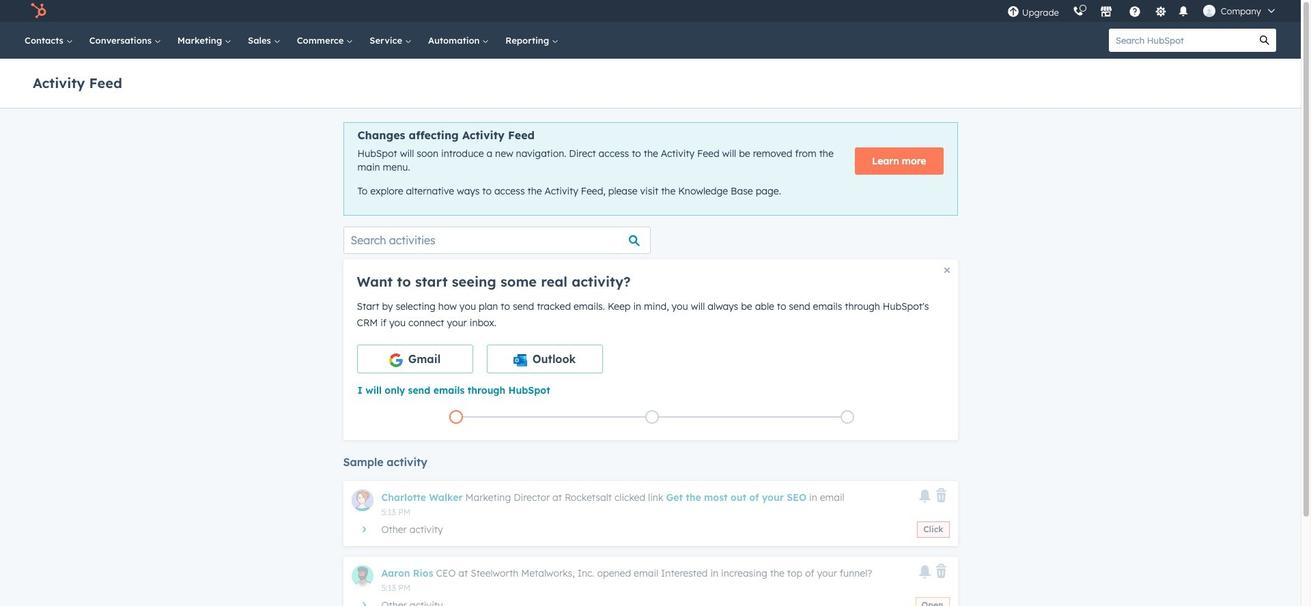 Task type: vqa. For each thing, say whether or not it's contained in the screenshot.
"Marketplaces" ICON
yes



Task type: locate. For each thing, give the bounding box(es) containing it.
jacob simon image
[[1203, 5, 1215, 17]]

None checkbox
[[357, 345, 473, 373], [487, 345, 603, 373], [357, 345, 473, 373], [487, 345, 603, 373]]

list
[[358, 408, 946, 427]]

menu
[[1000, 0, 1285, 22]]

Search activities search field
[[343, 227, 651, 254]]

Search HubSpot search field
[[1109, 29, 1253, 52]]



Task type: describe. For each thing, give the bounding box(es) containing it.
onboarding.steps.sendtrackedemailingmail.title image
[[648, 414, 655, 422]]

marketplaces image
[[1100, 6, 1112, 18]]

close image
[[944, 268, 950, 273]]

onboarding.steps.finalstep.title image
[[844, 414, 851, 422]]



